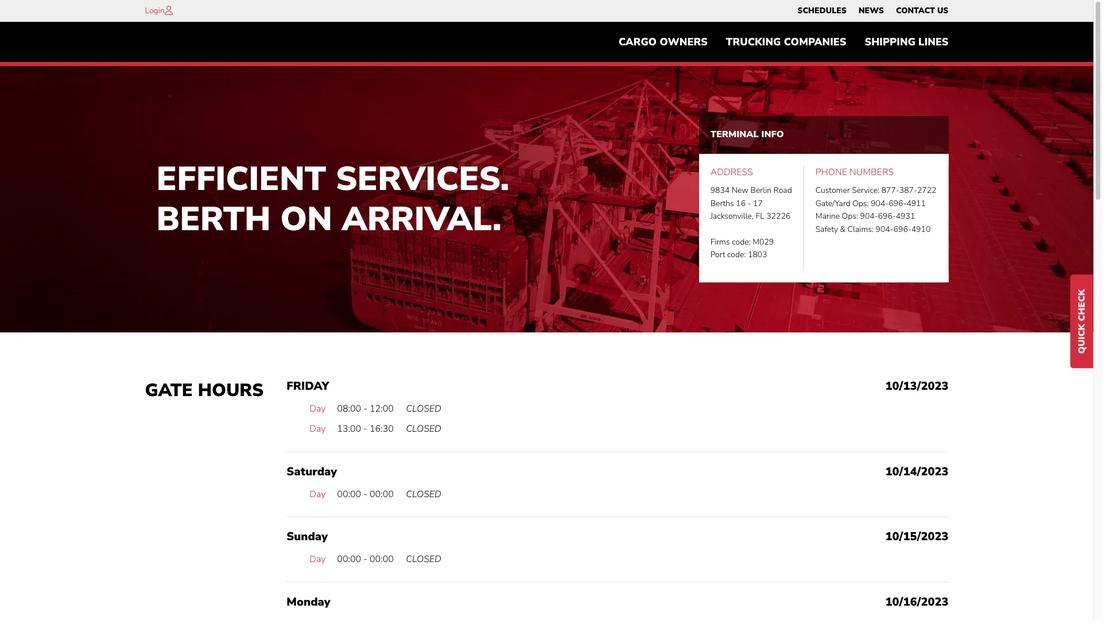 Task type: vqa. For each thing, say whether or not it's contained in the screenshot.
Berth
yes



Task type: locate. For each thing, give the bounding box(es) containing it.
phone
[[816, 166, 848, 179]]

terminal
[[711, 128, 759, 141]]

gate
[[145, 378, 193, 402]]

shipping
[[865, 35, 916, 49]]

4931
[[896, 211, 916, 222]]

day left 13:00
[[310, 423, 326, 435]]

cargo owners link
[[610, 30, 717, 54]]

1 vertical spatial ops:
[[842, 211, 859, 222]]

day for friday
[[310, 402, 326, 415]]

menu bar up shipping
[[792, 3, 955, 19]]

0 vertical spatial ops:
[[853, 198, 869, 209]]

shipping lines
[[865, 35, 949, 49]]

10/13/2023
[[886, 378, 949, 394]]

904- down "877-"
[[871, 198, 889, 209]]

menu bar down schedules link
[[610, 30, 958, 54]]

4910
[[912, 224, 931, 235]]

cargo
[[619, 35, 657, 49]]

menu bar containing cargo owners
[[610, 30, 958, 54]]

gate hours
[[145, 378, 264, 402]]

3 closed from the top
[[406, 488, 442, 501]]

0 vertical spatial 00:00 - 00:00
[[337, 488, 394, 501]]

owners
[[660, 35, 708, 49]]

ops: up &
[[842, 211, 859, 222]]

1 00:00 - 00:00 from the top
[[337, 488, 394, 501]]

10/14/2023
[[886, 464, 949, 479]]

387-
[[900, 185, 918, 196]]

check
[[1076, 289, 1089, 321]]

menu bar containing schedules
[[792, 3, 955, 19]]

2 00:00 - 00:00 from the top
[[337, 553, 394, 566]]

road
[[774, 185, 792, 196]]

4 closed from the top
[[406, 553, 442, 566]]

ops: down 'service:'
[[853, 198, 869, 209]]

code: up 1803
[[732, 237, 751, 248]]

day down sunday
[[310, 553, 326, 566]]

1 vertical spatial 00:00 - 00:00
[[337, 553, 394, 566]]

00:00 - 00:00
[[337, 488, 394, 501], [337, 553, 394, 566]]

customer service: 877-387-2722 gate/yard ops: 904-696-4911 marine ops: 904-696-4931 safety & claims: 904-696-4910
[[816, 185, 937, 235]]

day
[[310, 402, 326, 415], [310, 423, 326, 435], [310, 488, 326, 501], [310, 553, 326, 566]]

32226
[[767, 211, 791, 222]]

0 vertical spatial menu bar
[[792, 3, 955, 19]]

customer
[[816, 185, 850, 196]]

schedules
[[798, 5, 847, 16]]

companies
[[784, 35, 847, 49]]

1 vertical spatial menu bar
[[610, 30, 958, 54]]

services.
[[336, 156, 510, 202]]

menu bar
[[792, 3, 955, 19], [610, 30, 958, 54]]

0 vertical spatial 904-
[[871, 198, 889, 209]]

closed for sunday
[[406, 553, 442, 566]]

904- up claims:
[[861, 211, 879, 222]]

4 day from the top
[[310, 553, 326, 566]]

efficient services. berth on arrival.
[[157, 156, 510, 242]]

firms code:  m029 port code:  1803
[[711, 237, 774, 260]]

safety
[[816, 224, 839, 235]]

contact us link
[[897, 3, 949, 19]]

2 closed from the top
[[406, 423, 442, 435]]

904- right claims:
[[876, 224, 894, 235]]

- for sunday
[[364, 553, 368, 566]]

- for friday
[[364, 402, 368, 415]]

10/15/2023
[[886, 529, 949, 545]]

phone numbers
[[816, 166, 894, 179]]

0 vertical spatial code:
[[732, 237, 751, 248]]

trucking companies link
[[717, 30, 856, 54]]

saturday
[[287, 464, 337, 479]]

2722
[[918, 185, 937, 196]]

cargo owners
[[619, 35, 708, 49]]

code: right 'port'
[[728, 249, 746, 260]]

1 closed from the top
[[406, 402, 442, 415]]

closed
[[406, 402, 442, 415], [406, 423, 442, 435], [406, 488, 442, 501], [406, 553, 442, 566]]

login
[[145, 5, 165, 16]]

ops:
[[853, 198, 869, 209], [842, 211, 859, 222]]

day down friday
[[310, 402, 326, 415]]

13:00
[[337, 423, 361, 435]]

terminal info
[[711, 128, 784, 141]]

numbers
[[850, 166, 894, 179]]

code:
[[732, 237, 751, 248], [728, 249, 746, 260]]

1 day from the top
[[310, 402, 326, 415]]

-
[[748, 198, 752, 209], [364, 402, 368, 415], [364, 423, 368, 435], [364, 488, 368, 501], [364, 553, 368, 566]]

00:00 - 00:00 for saturday
[[337, 488, 394, 501]]

quick
[[1076, 324, 1089, 354]]

quick check link
[[1071, 275, 1094, 368]]

1 vertical spatial 904-
[[861, 211, 879, 222]]

berlin
[[751, 185, 772, 196]]

696-
[[889, 198, 907, 209], [879, 211, 896, 222], [894, 224, 912, 235]]

904-
[[871, 198, 889, 209], [861, 211, 879, 222], [876, 224, 894, 235]]

shipping lines link
[[856, 30, 958, 54]]

service:
[[852, 185, 880, 196]]

08:00
[[337, 402, 361, 415]]

on
[[280, 196, 333, 242]]

1 vertical spatial code:
[[728, 249, 746, 260]]

hours
[[198, 378, 264, 402]]

new
[[732, 185, 749, 196]]

day down saturday on the bottom of page
[[310, 488, 326, 501]]

3 day from the top
[[310, 488, 326, 501]]

00:00
[[337, 488, 361, 501], [370, 488, 394, 501], [337, 553, 361, 566], [370, 553, 394, 566]]

9834 new berlin road berths 16 - 17 jacksonville, fl 32226
[[711, 185, 792, 222]]



Task type: describe. For each thing, give the bounding box(es) containing it.
arrival.
[[342, 196, 502, 242]]

2 day from the top
[[310, 423, 326, 435]]

jacksonville,
[[711, 211, 754, 222]]

- for saturday
[[364, 488, 368, 501]]

us
[[938, 5, 949, 16]]

- inside 9834 new berlin road berths 16 - 17 jacksonville, fl 32226
[[748, 198, 752, 209]]

m029
[[753, 237, 774, 248]]

trucking companies
[[726, 35, 847, 49]]

firms
[[711, 237, 730, 248]]

login link
[[145, 5, 165, 16]]

2 vertical spatial 696-
[[894, 224, 912, 235]]

closed for friday
[[406, 402, 442, 415]]

contact us
[[897, 5, 949, 16]]

&
[[841, 224, 846, 235]]

news
[[859, 5, 884, 16]]

info
[[762, 128, 784, 141]]

efficient
[[157, 156, 326, 202]]

day for saturday
[[310, 488, 326, 501]]

08:00 - 12:00
[[337, 402, 394, 415]]

lines
[[919, 35, 949, 49]]

closed for saturday
[[406, 488, 442, 501]]

gate/yard
[[816, 198, 851, 209]]

1803
[[748, 249, 768, 260]]

fl
[[756, 211, 765, 222]]

12:00
[[370, 402, 394, 415]]

4911
[[907, 198, 926, 209]]

berth
[[157, 196, 271, 242]]

2 vertical spatial 904-
[[876, 224, 894, 235]]

trucking
[[726, 35, 781, 49]]

berths
[[711, 198, 734, 209]]

day for sunday
[[310, 553, 326, 566]]

0 vertical spatial 696-
[[889, 198, 907, 209]]

port
[[711, 249, 726, 260]]

16:30
[[370, 423, 394, 435]]

9834
[[711, 185, 730, 196]]

1 vertical spatial 696-
[[879, 211, 896, 222]]

marine
[[816, 211, 840, 222]]

claims:
[[848, 224, 874, 235]]

schedules link
[[798, 3, 847, 19]]

quick check
[[1076, 289, 1089, 354]]

user image
[[165, 6, 173, 15]]

news link
[[859, 3, 884, 19]]

contact
[[897, 5, 936, 16]]

10/16/2023
[[886, 594, 949, 610]]

sunday
[[287, 529, 328, 545]]

877-
[[882, 185, 900, 196]]

13:00 - 16:30
[[337, 423, 394, 435]]

address
[[711, 166, 753, 179]]

00:00 - 00:00 for sunday
[[337, 553, 394, 566]]

17
[[754, 198, 763, 209]]

friday
[[287, 378, 329, 394]]

16
[[737, 198, 746, 209]]

monday
[[287, 594, 331, 610]]



